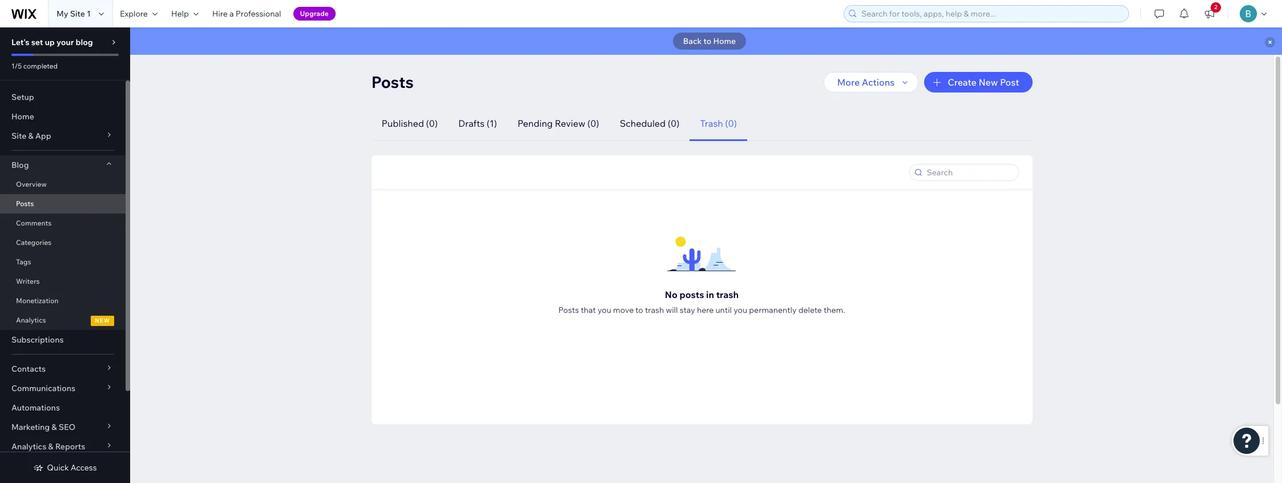 Task type: vqa. For each thing, say whether or not it's contained in the screenshot.
bottommost me
no



Task type: describe. For each thing, give the bounding box(es) containing it.
no posts in trash posts that you move to trash will stay here until you permanently delete them.
[[559, 289, 846, 315]]

back to home alert
[[130, 27, 1283, 55]]

pending
[[518, 118, 553, 129]]

analytics & reports
[[11, 442, 85, 452]]

professional
[[236, 9, 281, 19]]

access
[[71, 463, 97, 473]]

1 vertical spatial trash
[[645, 305, 664, 315]]

create new post button
[[925, 72, 1033, 93]]

in
[[707, 289, 715, 300]]

writers
[[16, 277, 40, 286]]

back
[[684, 36, 702, 46]]

1/5 completed
[[11, 62, 58, 70]]

overview
[[16, 180, 47, 189]]

will
[[666, 305, 678, 315]]

quick access
[[47, 463, 97, 473]]

monetization link
[[0, 291, 126, 311]]

hire a professional
[[212, 9, 281, 19]]

site inside site & app dropdown button
[[11, 131, 26, 141]]

explore
[[120, 9, 148, 19]]

posts
[[680, 289, 705, 300]]

tags link
[[0, 252, 126, 272]]

Search field
[[924, 165, 1015, 181]]

2
[[1215, 3, 1218, 11]]

1 you from the left
[[598, 305, 612, 315]]

set
[[31, 37, 43, 47]]

site & app
[[11, 131, 51, 141]]

posts link
[[0, 194, 126, 214]]

back to home
[[684, 36, 736, 46]]

blog
[[76, 37, 93, 47]]

stay
[[680, 305, 696, 315]]

them.
[[824, 305, 846, 315]]

0 vertical spatial posts
[[372, 72, 414, 92]]

here
[[697, 305, 714, 315]]

categories
[[16, 238, 51, 247]]

quick access button
[[33, 463, 97, 473]]

2 you from the left
[[734, 305, 748, 315]]

marketing & seo
[[11, 422, 75, 432]]

communications
[[11, 383, 75, 394]]

0 vertical spatial trash
[[717, 289, 739, 300]]

analytics for analytics
[[16, 316, 46, 324]]

contacts button
[[0, 359, 126, 379]]

more actions
[[838, 77, 895, 88]]

& for marketing
[[52, 422, 57, 432]]

(1)
[[487, 118, 497, 129]]

upgrade
[[300, 9, 329, 18]]

drafts
[[459, 118, 485, 129]]

no
[[665, 289, 678, 300]]

move
[[614, 305, 634, 315]]

new
[[95, 317, 110, 324]]

blog
[[11, 160, 29, 170]]

sidebar element
[[0, 27, 130, 483]]

hire
[[212, 9, 228, 19]]

scheduled (0)
[[620, 118, 680, 129]]

drafts (1) button
[[448, 106, 508, 141]]

completed
[[23, 62, 58, 70]]

posts inside sidebar element
[[16, 199, 34, 208]]

1/5
[[11, 62, 22, 70]]

1
[[87, 9, 91, 19]]

trash (0) button
[[690, 106, 748, 141]]

quick
[[47, 463, 69, 473]]

automations link
[[0, 398, 126, 418]]

setup
[[11, 92, 34, 102]]

seo
[[59, 422, 75, 432]]

published
[[382, 118, 424, 129]]

home inside sidebar element
[[11, 111, 34, 122]]

a
[[230, 9, 234, 19]]

contacts
[[11, 364, 46, 374]]

(0) for scheduled (0)
[[668, 118, 680, 129]]

until
[[716, 305, 732, 315]]

new
[[979, 77, 999, 88]]



Task type: locate. For each thing, give the bounding box(es) containing it.
1 horizontal spatial home
[[714, 36, 736, 46]]

& for analytics
[[48, 442, 53, 452]]

create new post
[[948, 77, 1020, 88]]

actions
[[862, 77, 895, 88]]

0 vertical spatial &
[[28, 131, 33, 141]]

help button
[[164, 0, 206, 27]]

home
[[714, 36, 736, 46], [11, 111, 34, 122]]

4 (0) from the left
[[726, 118, 737, 129]]

automations
[[11, 403, 60, 413]]

0 vertical spatial site
[[70, 9, 85, 19]]

0 vertical spatial home
[[714, 36, 736, 46]]

1 vertical spatial &
[[52, 422, 57, 432]]

hire a professional link
[[206, 0, 288, 27]]

posts
[[372, 72, 414, 92], [16, 199, 34, 208], [559, 305, 579, 315]]

2 vertical spatial posts
[[559, 305, 579, 315]]

analytics down monetization
[[16, 316, 46, 324]]

(0) inside "scheduled (0)" button
[[668, 118, 680, 129]]

marketing
[[11, 422, 50, 432]]

upgrade button
[[293, 7, 336, 21]]

3 (0) from the left
[[668, 118, 680, 129]]

(0) right scheduled
[[668, 118, 680, 129]]

to right back
[[704, 36, 712, 46]]

you right until
[[734, 305, 748, 315]]

site & app button
[[0, 126, 126, 146]]

reports
[[55, 442, 85, 452]]

you right that
[[598, 305, 612, 315]]

& left reports
[[48, 442, 53, 452]]

1 (0) from the left
[[426, 118, 438, 129]]

1 vertical spatial to
[[636, 305, 644, 315]]

Search for tools, apps, help & more... field
[[859, 6, 1126, 22]]

help
[[171, 9, 189, 19]]

published (0) button
[[372, 106, 448, 141]]

posts down overview on the top
[[16, 199, 34, 208]]

analytics for analytics & reports
[[11, 442, 46, 452]]

home right back
[[714, 36, 736, 46]]

0 horizontal spatial trash
[[645, 305, 664, 315]]

let's
[[11, 37, 29, 47]]

trash up until
[[717, 289, 739, 300]]

tab list
[[372, 106, 1019, 141]]

1 horizontal spatial trash
[[717, 289, 739, 300]]

2 button
[[1198, 0, 1223, 27]]

trash (0)
[[701, 118, 737, 129]]

home inside button
[[714, 36, 736, 46]]

posts inside no posts in trash posts that you move to trash will stay here until you permanently delete them.
[[559, 305, 579, 315]]

let's set up your blog
[[11, 37, 93, 47]]

(0) for trash (0)
[[726, 118, 737, 129]]

setup link
[[0, 87, 126, 107]]

analytics down marketing
[[11, 442, 46, 452]]

writers link
[[0, 272, 126, 291]]

trash left will
[[645, 305, 664, 315]]

0 horizontal spatial home
[[11, 111, 34, 122]]

(0) inside published (0) 'button'
[[426, 118, 438, 129]]

subscriptions
[[11, 335, 64, 345]]

tab list containing published (0)
[[372, 106, 1019, 141]]

(0) inside pending review (0) button
[[588, 118, 600, 129]]

more actions button
[[824, 72, 919, 93]]

1 horizontal spatial posts
[[372, 72, 414, 92]]

0 horizontal spatial posts
[[16, 199, 34, 208]]

site left '1'
[[70, 9, 85, 19]]

to inside button
[[704, 36, 712, 46]]

subscriptions link
[[0, 330, 126, 350]]

2 (0) from the left
[[588, 118, 600, 129]]

app
[[35, 131, 51, 141]]

up
[[45, 37, 55, 47]]

drafts (1)
[[459, 118, 497, 129]]

overview link
[[0, 175, 126, 194]]

0 horizontal spatial to
[[636, 305, 644, 315]]

categories link
[[0, 233, 126, 252]]

permanently
[[750, 305, 797, 315]]

comments
[[16, 219, 52, 227]]

0 vertical spatial to
[[704, 36, 712, 46]]

(0) right trash on the right top of page
[[726, 118, 737, 129]]

1 horizontal spatial to
[[704, 36, 712, 46]]

posts up published
[[372, 72, 414, 92]]

review
[[555, 118, 586, 129]]

(0)
[[426, 118, 438, 129], [588, 118, 600, 129], [668, 118, 680, 129], [726, 118, 737, 129]]

my
[[57, 9, 68, 19]]

create
[[948, 77, 977, 88]]

1 vertical spatial analytics
[[11, 442, 46, 452]]

published (0)
[[382, 118, 438, 129]]

more
[[838, 77, 860, 88]]

to right move
[[636, 305, 644, 315]]

0 horizontal spatial site
[[11, 131, 26, 141]]

(0) right published
[[426, 118, 438, 129]]

0 horizontal spatial you
[[598, 305, 612, 315]]

1 vertical spatial home
[[11, 111, 34, 122]]

& left seo
[[52, 422, 57, 432]]

posts left that
[[559, 305, 579, 315]]

& inside popup button
[[48, 442, 53, 452]]

1 horizontal spatial site
[[70, 9, 85, 19]]

tags
[[16, 258, 31, 266]]

trash
[[701, 118, 724, 129]]

analytics & reports button
[[0, 437, 126, 456]]

0 vertical spatial analytics
[[16, 316, 46, 324]]

analytics inside analytics & reports popup button
[[11, 442, 46, 452]]

marketing & seo button
[[0, 418, 126, 437]]

(0) right 'review'
[[588, 118, 600, 129]]

post
[[1001, 77, 1020, 88]]

pending review (0) button
[[508, 106, 610, 141]]

pending review (0)
[[518, 118, 600, 129]]

home link
[[0, 107, 126, 126]]

that
[[581, 305, 596, 315]]

my site 1
[[57, 9, 91, 19]]

analytics
[[16, 316, 46, 324], [11, 442, 46, 452]]

home down setup
[[11, 111, 34, 122]]

communications button
[[0, 379, 126, 398]]

you
[[598, 305, 612, 315], [734, 305, 748, 315]]

site
[[70, 9, 85, 19], [11, 131, 26, 141]]

delete
[[799, 305, 822, 315]]

2 vertical spatial &
[[48, 442, 53, 452]]

site left app
[[11, 131, 26, 141]]

to inside no posts in trash posts that you move to trash will stay here until you permanently delete them.
[[636, 305, 644, 315]]

&
[[28, 131, 33, 141], [52, 422, 57, 432], [48, 442, 53, 452]]

(0) for published (0)
[[426, 118, 438, 129]]

comments link
[[0, 214, 126, 233]]

back to home button
[[673, 33, 747, 50]]

(0) inside trash (0) button
[[726, 118, 737, 129]]

to
[[704, 36, 712, 46], [636, 305, 644, 315]]

1 horizontal spatial you
[[734, 305, 748, 315]]

& left app
[[28, 131, 33, 141]]

1 vertical spatial posts
[[16, 199, 34, 208]]

scheduled
[[620, 118, 666, 129]]

monetization
[[16, 296, 58, 305]]

1 vertical spatial site
[[11, 131, 26, 141]]

your
[[57, 37, 74, 47]]

trash
[[717, 289, 739, 300], [645, 305, 664, 315]]

scheduled (0) button
[[610, 106, 690, 141]]

& for site
[[28, 131, 33, 141]]

2 horizontal spatial posts
[[559, 305, 579, 315]]



